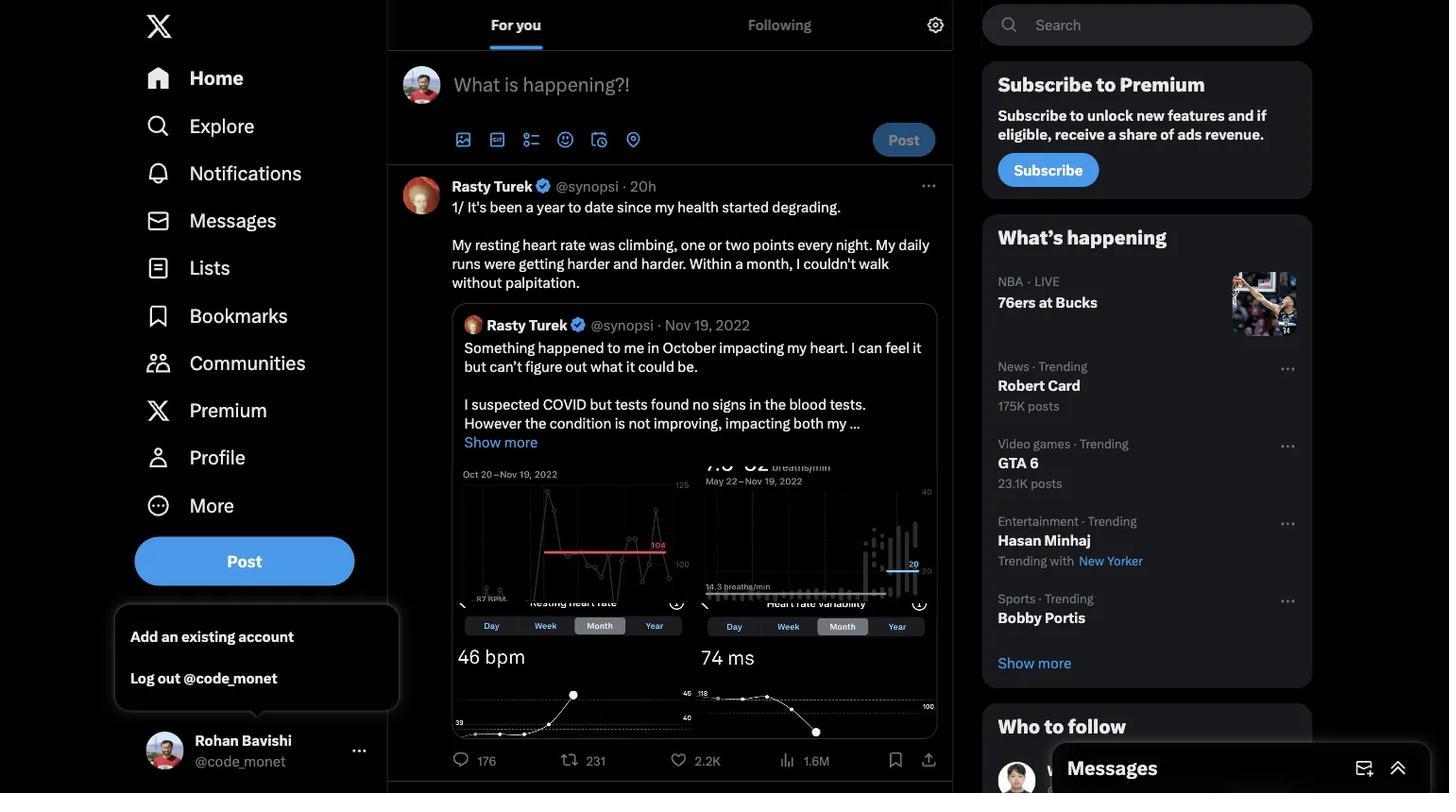 Task type: locate. For each thing, give the bounding box(es) containing it.
0 horizontal spatial post
[[227, 552, 262, 571]]

1 vertical spatial in
[[749, 396, 761, 413]]

posts down card on the top right
[[1028, 399, 1060, 413]]

post inside button
[[889, 131, 920, 148]]

1 vertical spatial premium
[[190, 399, 267, 422]]

a down two
[[735, 255, 743, 272]]

23.1k
[[998, 476, 1028, 491]]

woosuk
[[1047, 762, 1102, 779]]

who
[[998, 716, 1040, 739]]

tab list containing for you
[[388, 0, 915, 50]]

1 vertical spatial rasty
[[487, 316, 526, 333]]

1 horizontal spatial i
[[796, 255, 800, 272]]

1 horizontal spatial post
[[889, 131, 920, 148]]

and
[[1228, 107, 1254, 124], [613, 255, 638, 272], [551, 434, 576, 451]]

0 vertical spatial a
[[1108, 126, 1116, 143]]

show more link
[[983, 639, 1312, 688]]

i down every
[[796, 255, 800, 272]]

explore link
[[135, 102, 379, 150]]

1 vertical spatial show
[[998, 655, 1035, 672]]

be.
[[678, 358, 698, 375]]

176 button
[[452, 751, 504, 770]]

follow
[[1068, 716, 1126, 739]]

impacting down signs
[[725, 415, 790, 432]]

rohan
[[195, 733, 239, 750]]

me
[[624, 339, 644, 356]]

2 horizontal spatial i
[[851, 339, 855, 356]]

but up condition in the left bottom of the page
[[590, 396, 612, 413]]

and up revenue.
[[1228, 107, 1254, 124]]

rohan bavishi @code_monet
[[195, 733, 292, 770]]

0 vertical spatial subscribe
[[998, 74, 1092, 96]]

0 horizontal spatial verified account image
[[534, 177, 552, 195]]

1 horizontal spatial my
[[876, 236, 895, 253]]

0 horizontal spatial more
[[504, 434, 538, 451]]

0 horizontal spatial messages
[[190, 210, 276, 232]]

to for subscribe to premium
[[1096, 74, 1116, 96]]

1 horizontal spatial in
[[749, 396, 761, 413]]

1 vertical spatial messages
[[1067, 757, 1158, 780]]

0 vertical spatial show more
[[464, 434, 538, 451]]

the left blood
[[765, 396, 786, 413]]

0 horizontal spatial my
[[452, 236, 472, 253]]

2 vertical spatial a
[[735, 255, 743, 272]]

0 horizontal spatial the
[[525, 415, 546, 432]]

to left me
[[607, 339, 621, 356]]

1 horizontal spatial a
[[735, 255, 743, 272]]

and down climbing,
[[613, 255, 638, 272]]

1 vertical spatial more
[[1038, 655, 1071, 672]]

palpitation.
[[505, 274, 580, 291]]

out right the log
[[158, 670, 180, 687]]

· left nov
[[658, 316, 661, 333]]

out inside 'link'
[[158, 670, 180, 687]]

notifications link
[[135, 150, 379, 197]]

show down bobby
[[998, 655, 1035, 672]]

i left can
[[851, 339, 855, 356]]

0 vertical spatial more
[[504, 434, 538, 451]]

0 vertical spatial post
[[889, 131, 920, 148]]

new yorker link
[[1077, 554, 1143, 568]]

but left can't
[[464, 358, 486, 375]]

1 horizontal spatial messages
[[1067, 757, 1158, 780]]

verified account image
[[534, 177, 552, 195], [569, 316, 587, 334]]

1 vertical spatial show more
[[998, 655, 1071, 672]]

1 horizontal spatial premium
[[1120, 74, 1205, 96]]

0 vertical spatial and
[[1228, 107, 1254, 124]]

it
[[913, 339, 922, 356], [626, 358, 635, 375]]

bavishi
[[242, 733, 292, 750]]

1 vertical spatial is
[[615, 415, 625, 432]]

to right who
[[1044, 716, 1064, 739]]

heart.
[[810, 339, 848, 356]]

1 vertical spatial @synopsi
[[591, 316, 654, 333]]

subscribe inside subscribe to unlock new features and if eligible, receive a share of ads revenue.
[[998, 107, 1067, 124]]

19,
[[694, 316, 712, 333]]

· left the live
[[1027, 273, 1031, 290]]

premium up new
[[1120, 74, 1205, 96]]

performance
[[464, 434, 548, 451]]

home
[[190, 67, 244, 90]]

in
[[647, 339, 659, 356], [749, 396, 761, 413]]

1 horizontal spatial the
[[765, 396, 786, 413]]

climbing,
[[618, 236, 678, 253]]

to up unlock
[[1096, 74, 1116, 96]]

1 horizontal spatial verified account image
[[569, 316, 587, 334]]

@synopsi up me
[[591, 316, 654, 333]]

a
[[1108, 126, 1116, 143], [526, 198, 534, 215], [735, 255, 743, 272]]

out inside the something happened to me in october impacting my heart. i can feel it but can't figure out what it could be. i suspected covid but tests found no signs in the blood tests. however the condition is not improving, impacting both my performance and my sleep.
[[565, 358, 587, 375]]

1 horizontal spatial show more
[[998, 655, 1071, 672]]

home link
[[135, 55, 379, 102]]

nba · live 76ers at bucks
[[998, 273, 1098, 311]]

out down happened
[[565, 358, 587, 375]]

subscribe for subscribe to unlock new features and if eligible, receive a share of ads revenue.
[[998, 107, 1067, 124]]

1 vertical spatial i
[[851, 339, 855, 356]]

gta
[[998, 454, 1027, 471]]

posts inside "video games · trending gta 6 23.1k posts"
[[1031, 476, 1062, 491]]

both
[[793, 415, 824, 432]]

0 horizontal spatial a
[[526, 198, 534, 215]]

verified account image
[[1145, 763, 1163, 780]]

premium inside section
[[1120, 74, 1205, 96]]

turek inside "link"
[[494, 178, 533, 195]]

to up receive
[[1070, 107, 1084, 124]]

my
[[452, 236, 472, 253], [876, 236, 895, 253]]

@code_monet down the add an existing account
[[184, 670, 277, 687]]

0 vertical spatial @code_monet
[[184, 670, 277, 687]]

my down condition in the left bottom of the page
[[579, 434, 599, 451]]

verified account image up year
[[534, 177, 552, 195]]

follow button
[[1223, 766, 1297, 793]]

is right "what"
[[504, 74, 519, 96]]

0 vertical spatial posts
[[1028, 399, 1060, 413]]

0 vertical spatial verified account image
[[534, 177, 552, 195]]

2 vertical spatial subscribe
[[1014, 162, 1083, 179]]

trending inside news · trending robert card 175k posts
[[1038, 359, 1087, 374]]

· left 20h on the top
[[623, 178, 626, 195]]

in up could
[[647, 339, 659, 356]]

0 vertical spatial @synopsi
[[556, 178, 619, 195]]

trending right games
[[1079, 436, 1128, 451]]

log out @code_monet
[[130, 670, 277, 687]]

my down '20h' link
[[655, 198, 674, 215]]

@code_monet for out
[[184, 670, 277, 687]]

turek up happened
[[529, 316, 567, 333]]

0 horizontal spatial premium
[[190, 399, 267, 422]]

posts
[[1028, 399, 1060, 413], [1031, 476, 1062, 491]]

my up runs
[[452, 236, 472, 253]]

is
[[504, 74, 519, 96], [615, 415, 625, 432]]

to for who to follow
[[1044, 716, 1064, 739]]

if
[[1257, 107, 1267, 124]]

points
[[753, 236, 794, 253]]

new
[[1079, 554, 1104, 568]]

0 vertical spatial but
[[464, 358, 486, 375]]

·
[[623, 178, 626, 195], [1027, 273, 1031, 290], [658, 316, 661, 333], [1032, 359, 1036, 374], [1073, 436, 1077, 451], [1082, 514, 1085, 529], [1038, 591, 1042, 606]]

0 vertical spatial i
[[796, 255, 800, 272]]

1 vertical spatial subscribe
[[998, 107, 1067, 124]]

more inside 'link'
[[1038, 655, 1071, 672]]

0 horizontal spatial out
[[158, 670, 180, 687]]

1 vertical spatial and
[[613, 255, 638, 272]]

portis
[[1045, 609, 1086, 626]]

home timeline element
[[388, 0, 953, 793]]

can
[[858, 339, 882, 356]]

0 horizontal spatial is
[[504, 74, 519, 96]]

show more down however at the bottom
[[464, 434, 538, 451]]

premium
[[1120, 74, 1205, 96], [190, 399, 267, 422]]

tests
[[615, 396, 648, 413]]

1 horizontal spatial show
[[998, 655, 1035, 672]]

1 vertical spatial it
[[626, 358, 635, 375]]

it right feel
[[913, 339, 922, 356]]

@code_monet
[[184, 670, 277, 687], [195, 753, 286, 770]]

1 vertical spatial post
[[227, 552, 262, 571]]

1 vertical spatial posts
[[1031, 476, 1062, 491]]

trending up new yorker link
[[1088, 514, 1137, 529]]

hasan
[[998, 532, 1041, 549]]

posts down 6
[[1031, 476, 1062, 491]]

1 horizontal spatial and
[[613, 255, 638, 272]]

@code_monet inside 'link'
[[184, 670, 277, 687]]

entertainment
[[998, 514, 1079, 529]]

and inside subscribe to unlock new features and if eligible, receive a share of ads revenue.
[[1228, 107, 1254, 124]]

0 vertical spatial impacting
[[719, 339, 784, 356]]

date
[[584, 198, 614, 215]]

rasty turek up been
[[452, 178, 533, 195]]

for
[[491, 17, 513, 34]]

and down condition in the left bottom of the page
[[551, 434, 576, 451]]

1 horizontal spatial out
[[565, 358, 587, 375]]

no
[[692, 396, 709, 413]]

rasty turek inside rasty turek "link"
[[452, 178, 533, 195]]

since
[[617, 198, 652, 215]]

impacting
[[719, 339, 784, 356], [725, 415, 790, 432]]

1 vertical spatial impacting
[[725, 415, 790, 432]]

· inside news · trending robert card 175k posts
[[1032, 359, 1036, 374]]

more down portis
[[1038, 655, 1071, 672]]

show down however at the bottom
[[464, 434, 501, 451]]

messages
[[190, 210, 276, 232], [1067, 757, 1158, 780]]

@code_monet down rohan
[[195, 753, 286, 770]]

1 horizontal spatial more
[[1038, 655, 1071, 672]]

post for post button
[[889, 131, 920, 148]]

turek up been
[[494, 178, 533, 195]]

profile link
[[135, 435, 379, 482]]

0 vertical spatial show
[[464, 434, 501, 451]]

1 horizontal spatial is
[[615, 415, 625, 432]]

show more inside 'link'
[[998, 655, 1071, 672]]

· inside entertainment · trending hasan minhaj trending with new yorker
[[1082, 514, 1085, 529]]

trending inside sports · trending bobby portis
[[1045, 591, 1094, 606]]

0 horizontal spatial and
[[551, 434, 576, 451]]

suspected
[[471, 396, 540, 413]]

my
[[655, 198, 674, 215], [787, 339, 807, 356], [827, 415, 847, 432], [579, 434, 599, 451]]

1 horizontal spatial but
[[590, 396, 612, 413]]

0 vertical spatial rasty turek
[[452, 178, 533, 195]]

new
[[1136, 107, 1165, 124]]

to inside subscribe to unlock new features and if eligible, receive a share of ads revenue.
[[1070, 107, 1084, 124]]

nov
[[665, 316, 691, 333]]

0 vertical spatial it
[[913, 339, 922, 356]]

1 vertical spatial the
[[525, 415, 546, 432]]

a down unlock
[[1108, 126, 1116, 143]]

· up "minhaj"
[[1082, 514, 1085, 529]]

to inside 1/ it's been a year to date since my health started degrading. my resting heart rate was climbing, one or two points every night. my daily runs were getting harder and harder. within a month, i couldn't walk without palpitation.
[[568, 198, 581, 215]]

· inside sports · trending bobby portis
[[1038, 591, 1042, 606]]

1 vertical spatial turek
[[529, 316, 567, 333]]

0 vertical spatial turek
[[494, 178, 533, 195]]

verified account image up happened
[[569, 316, 587, 334]]

0 vertical spatial out
[[565, 358, 587, 375]]

premium up profile
[[190, 399, 267, 422]]

0 vertical spatial messages
[[190, 210, 276, 232]]

0 horizontal spatial in
[[647, 339, 659, 356]]

verified account image inside rasty turek "link"
[[534, 177, 552, 195]]

happening
[[1067, 227, 1166, 249]]

was
[[589, 236, 615, 253]]

Post text text field
[[454, 72, 936, 98]]

add an existing account
[[130, 629, 294, 646]]

0 vertical spatial premium
[[1120, 74, 1205, 96]]

trending up portis
[[1045, 591, 1094, 606]]

a left year
[[526, 198, 534, 215]]

rasty for verified account image inside rasty turek "link"
[[452, 178, 491, 195]]

in right signs
[[749, 396, 761, 413]]

· inside nba · live 76ers at bucks
[[1027, 273, 1031, 290]]

trending down hasan
[[998, 554, 1047, 568]]

1 vertical spatial @code_monet
[[195, 753, 286, 770]]

found
[[651, 396, 689, 413]]

rasty up something
[[487, 316, 526, 333]]

rasty up it's
[[452, 178, 491, 195]]

1/
[[452, 198, 464, 215]]

what's happening
[[998, 227, 1166, 249]]

2 vertical spatial and
[[551, 434, 576, 451]]

rasty turek up something
[[487, 316, 567, 333]]

0 horizontal spatial show more
[[464, 434, 538, 451]]

sleep.
[[602, 434, 641, 451]]

trending up card on the top right
[[1038, 359, 1087, 374]]

0 horizontal spatial show
[[464, 434, 501, 451]]

the down covid
[[525, 415, 546, 432]]

2 horizontal spatial and
[[1228, 107, 1254, 124]]

· right sports
[[1038, 591, 1042, 606]]

0 vertical spatial is
[[504, 74, 519, 96]]

subscribe for subscribe to premium
[[998, 74, 1092, 96]]

more down however at the bottom
[[504, 434, 538, 451]]

0 horizontal spatial but
[[464, 358, 486, 375]]

runs
[[452, 255, 481, 272]]

1 vertical spatial out
[[158, 670, 180, 687]]

Search query text field
[[1024, 5, 1312, 45]]

0 horizontal spatial it
[[626, 358, 635, 375]]

video
[[998, 436, 1031, 451]]

· right games
[[1073, 436, 1077, 451]]

to right year
[[568, 198, 581, 215]]

premium link
[[135, 387, 379, 435]]

0 horizontal spatial i
[[464, 396, 468, 413]]

post
[[889, 131, 920, 148], [227, 552, 262, 571]]

176 replies, 231 reposts, 2267 likes, 1160 bookmarks, 1639756 views group
[[452, 751, 938, 770]]

rasty inside "link"
[[452, 178, 491, 195]]

one
[[681, 236, 705, 253]]

not
[[629, 415, 650, 432]]

it down me
[[626, 358, 635, 375]]

is inside the something happened to me in october impacting my heart. i can feel it but can't figure out what it could be. i suspected covid but tests found no signs in the blood tests. however the condition is not improving, impacting both my performance and my sleep.
[[615, 415, 625, 432]]

2 horizontal spatial a
[[1108, 126, 1116, 143]]

i up however at the bottom
[[464, 396, 468, 413]]

robert
[[998, 377, 1045, 394]]

· right news
[[1032, 359, 1036, 374]]

news · trending robert card 175k posts
[[998, 359, 1087, 413]]

my up walk
[[876, 236, 895, 253]]

@code_monet inside rohan bavishi @code_monet
[[195, 753, 286, 770]]

2 vertical spatial i
[[464, 396, 468, 413]]

tab list
[[388, 0, 915, 50]]

1 vertical spatial rasty turek
[[487, 316, 567, 333]]

show
[[464, 434, 501, 451], [998, 655, 1035, 672]]

show more down bobby
[[998, 655, 1071, 672]]

year
[[537, 198, 565, 215]]

impacting down 2022
[[719, 339, 784, 356]]

trending for portis
[[1045, 591, 1094, 606]]

games
[[1033, 436, 1071, 451]]

1.6m link
[[778, 751, 837, 770]]

@synopsi link
[[556, 177, 619, 196]]

is up sleep. in the left of the page
[[615, 415, 625, 432]]

communities
[[190, 352, 306, 375]]

@synopsi up date
[[556, 178, 619, 195]]

0 vertical spatial rasty
[[452, 178, 491, 195]]

bookmarks
[[190, 305, 288, 327]]



Task type: vqa. For each thing, say whether or not it's contained in the screenshot.
"@InternetH0F"
no



Task type: describe. For each thing, give the bounding box(es) containing it.
account
[[238, 629, 294, 646]]

at
[[1039, 294, 1053, 311]]

to for subscribe to unlock new features and if eligible, receive a share of ads revenue.
[[1070, 107, 1084, 124]]

Search search field
[[982, 4, 1313, 46]]

can't
[[490, 358, 522, 375]]

something happened to me in october impacting my heart. i can feel it but can't figure out what it could be. i suspected covid but tests found no signs in the blood tests. however the condition is not improving, impacting both my performance and my sleep.
[[464, 339, 925, 451]]

covid
[[543, 396, 587, 413]]

0 vertical spatial the
[[765, 396, 786, 413]]

eligible,
[[998, 126, 1052, 143]]

· for news · trending robert card 175k posts
[[1032, 359, 1036, 374]]

@synopsi for @synopsi · nov 19, 2022
[[591, 316, 654, 333]]

bobby
[[998, 609, 1042, 626]]

could
[[638, 358, 674, 375]]

something
[[464, 339, 535, 356]]

features
[[1168, 107, 1225, 124]]

tab list inside home timeline element
[[388, 0, 915, 50]]

harder.
[[641, 255, 686, 272]]

more inside home timeline element
[[504, 434, 538, 451]]

76ers
[[998, 294, 1036, 311]]

trending for minhaj
[[1088, 514, 1137, 529]]

bucks
[[1056, 294, 1098, 311]]

without
[[452, 274, 502, 291]]

communities link
[[135, 340, 379, 387]]

within
[[690, 255, 732, 272]]

rasty for bottommost verified account image
[[487, 316, 526, 333]]

it's
[[468, 198, 487, 215]]

premium inside primary navigation
[[190, 399, 267, 422]]

2 my from the left
[[876, 236, 895, 253]]

· for nba · live 76ers at bucks
[[1027, 273, 1031, 290]]

a inside subscribe to unlock new features and if eligible, receive a share of ads revenue.
[[1108, 126, 1116, 143]]

1 horizontal spatial it
[[913, 339, 922, 356]]

turek for verified account image inside rasty turek "link"
[[494, 178, 533, 195]]

messages link
[[135, 197, 379, 245]]

sports
[[998, 591, 1036, 606]]

were
[[484, 255, 516, 272]]

with
[[1050, 554, 1074, 568]]

subscribe link
[[998, 153, 1099, 187]]

started
[[722, 198, 769, 215]]

subscribe to premium section
[[983, 62, 1312, 198]]

my left heart.
[[787, 339, 807, 356]]

1 vertical spatial verified account image
[[569, 316, 587, 334]]

1 my from the left
[[452, 236, 472, 253]]

you
[[516, 17, 541, 34]]

messages inside messages link
[[190, 210, 276, 232]]

share
[[1119, 126, 1157, 143]]

trending inside "video games · trending gta 6 23.1k posts"
[[1079, 436, 1128, 451]]

post for post link
[[227, 552, 262, 571]]

trending for card
[[1038, 359, 1087, 374]]

rasty turek link
[[452, 177, 552, 196]]

resting
[[475, 236, 519, 253]]

show more inside home timeline element
[[464, 434, 538, 451]]

couldn't
[[803, 255, 856, 272]]

minhaj
[[1044, 532, 1091, 549]]

@synopsi for @synopsi · 20h
[[556, 178, 619, 195]]

condition
[[550, 415, 611, 432]]

· for sports · trending bobby portis
[[1038, 591, 1042, 606]]

and inside 1/ it's been a year to date since my health started degrading. my resting heart rate was climbing, one or two points every night. my daily runs were getting harder and harder. within a month, i couldn't walk without palpitation.
[[613, 255, 638, 272]]

lists
[[190, 257, 230, 280]]

· for @synopsi · nov 19, 2022
[[658, 316, 661, 333]]

and inside the something happened to me in october impacting my heart. i can feel it but can't figure out what it could be. i suspected covid but tests found no signs in the blood tests. however the condition is not improving, impacting both my performance and my sleep.
[[551, 434, 576, 451]]

· inside "video games · trending gta 6 23.1k posts"
[[1073, 436, 1077, 451]]

lists link
[[135, 245, 379, 292]]

add an existing account link
[[115, 616, 399, 658]]

rasty turek for bottommost verified account image
[[487, 316, 567, 333]]

175k
[[998, 399, 1025, 413]]

· for entertainment · trending hasan minhaj trending with new yorker
[[1082, 514, 1085, 529]]

daily
[[899, 236, 929, 253]]

turek for bottommost verified account image
[[529, 316, 567, 333]]

post link
[[135, 537, 355, 586]]

ads
[[1177, 126, 1202, 143]]

walk
[[859, 255, 889, 272]]

tests.
[[830, 396, 866, 413]]

1 vertical spatial but
[[590, 396, 612, 413]]

subscribe to unlock new features and if eligible, receive a share of ads revenue.
[[998, 107, 1270, 143]]

who to follow section
[[983, 705, 1312, 793]]

@synopsi · 20h
[[556, 178, 656, 195]]

rasty turek for verified account image inside rasty turek "link"
[[452, 178, 533, 195]]

entertainment · trending hasan minhaj trending with new yorker
[[998, 514, 1143, 568]]

card
[[1048, 377, 1081, 394]]

1 vertical spatial a
[[526, 198, 534, 215]]

profile
[[190, 447, 245, 470]]

20h
[[630, 178, 656, 195]]

post button
[[873, 123, 936, 157]]

for you
[[491, 17, 541, 34]]

@code_monet for bavishi
[[195, 753, 286, 770]]

october
[[663, 339, 716, 356]]

log out @code_monet link
[[115, 658, 399, 699]]

of
[[1160, 126, 1174, 143]]

primary navigation
[[135, 55, 379, 529]]

2.2k
[[695, 754, 721, 768]]

subscribe to premium
[[998, 74, 1205, 96]]

show inside 'link'
[[998, 655, 1035, 672]]

woosuk kwon link
[[1047, 761, 1163, 782]]

for you link
[[388, 0, 645, 50]]

two
[[725, 236, 750, 253]]

sports · trending bobby portis
[[998, 591, 1094, 626]]

explore
[[190, 115, 254, 137]]

night.
[[836, 236, 873, 253]]

0 vertical spatial in
[[647, 339, 659, 356]]

who to follow
[[998, 716, 1126, 739]]

posts inside news · trending robert card 175k posts
[[1028, 399, 1060, 413]]

or
[[709, 236, 722, 253]]

degrading.
[[772, 198, 841, 215]]

improving,
[[654, 415, 722, 432]]

2022
[[716, 316, 750, 333]]

yorker
[[1107, 554, 1143, 568]]

my inside 1/ it's been a year to date since my health started degrading. my resting heart rate was climbing, one or two points every night. my daily runs were getting harder and harder. within a month, i couldn't walk without palpitation.
[[655, 198, 674, 215]]

following link
[[645, 0, 915, 50]]

subscribe inside 'link'
[[1014, 162, 1083, 179]]

been
[[490, 198, 523, 215]]

show inside home timeline element
[[464, 434, 501, 451]]

however
[[464, 415, 522, 432]]

live
[[1035, 274, 1059, 289]]

kwon
[[1105, 762, 1143, 779]]

unlock
[[1087, 107, 1133, 124]]

my down tests.
[[827, 415, 847, 432]]

what
[[590, 358, 623, 375]]

to inside the something happened to me in october impacting my heart. i can feel it but can't figure out what it could be. i suspected covid but tests found no signs in the blood tests. however the condition is not improving, impacting both my performance and my sleep.
[[607, 339, 621, 356]]

· for @synopsi · 20h
[[623, 178, 626, 195]]

receive
[[1055, 126, 1105, 143]]

i inside 1/ it's been a year to date since my health started degrading. my resting heart rate was climbing, one or two points every night. my daily runs were getting harder and harder. within a month, i couldn't walk without palpitation.
[[796, 255, 800, 272]]



